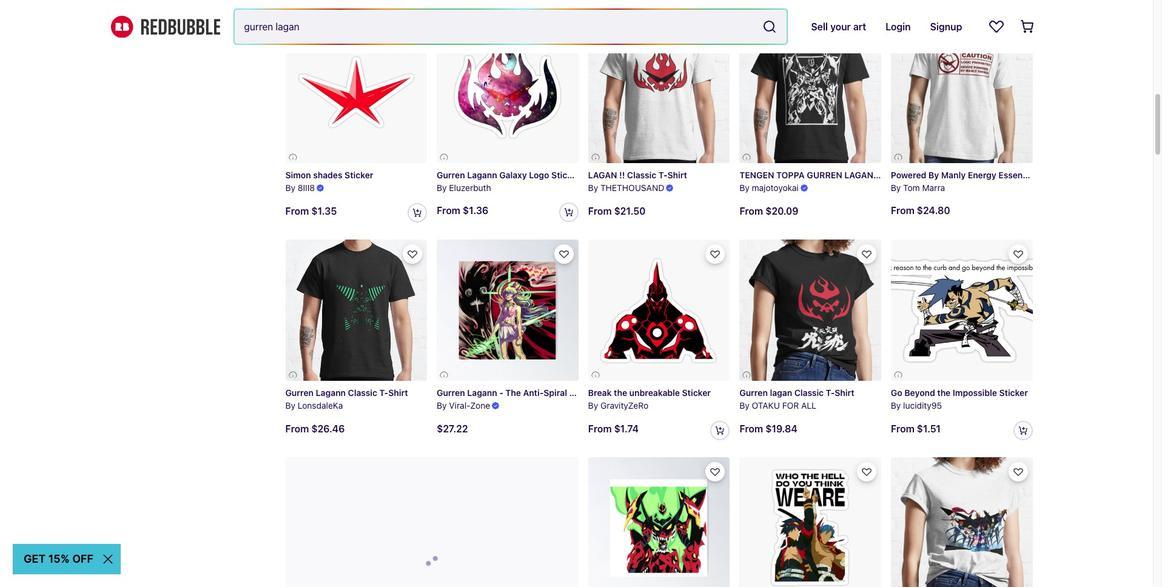 Task type: locate. For each thing, give the bounding box(es) containing it.
lagann up lonsdaleka
[[316, 388, 346, 398]]

marra
[[923, 182, 945, 193]]

gurren lagann - the anti-spiral poster image
[[437, 239, 579, 381]]

$1.35
[[311, 205, 337, 216]]

eluzerbuth
[[449, 182, 491, 193]]

lagan !! classic t-shirt
[[588, 170, 687, 180]]

simon shades sticker
[[285, 170, 374, 180]]

lagann for by lonsdaleka
[[316, 388, 346, 398]]

1 horizontal spatial the
[[938, 388, 951, 398]]

by inside break the unbreakable sticker by gravityzero
[[588, 400, 598, 411]]

from down otaku
[[740, 423, 763, 434]]

8iii8
[[298, 182, 315, 193]]

the right beyond
[[938, 388, 951, 398]]

sticker right impossible
[[1000, 388, 1028, 398]]

classic inside gurren lagann  classic t-shirt by lonsdaleka
[[348, 388, 377, 398]]

$27.22
[[437, 423, 468, 434]]

gurren lagann  classic t-shirt by lonsdaleka
[[285, 388, 408, 411]]

gurren inside gurren lagann galaxy logo sticker by eluzerbuth
[[437, 170, 465, 180]]

from down the 'by majotoyokai'
[[740, 205, 763, 216]]

t- for lagan !! classic t-shirt
[[659, 170, 668, 180]]

from $19.84
[[740, 423, 798, 434]]

from down tom
[[891, 205, 915, 216]]

t-
[[914, 170, 923, 180], [659, 170, 668, 180], [1038, 170, 1047, 180], [380, 388, 388, 398], [826, 388, 835, 398]]

by inside gurren lagan classic t-shirt by otaku for all
[[740, 400, 750, 411]]

from for from $20.09
[[740, 205, 763, 216]]

$19.84
[[766, 423, 798, 434]]

simon shades sticker image
[[285, 21, 427, 163]]

gurren lagan sticker image
[[740, 457, 882, 587]]

from $24.80
[[891, 205, 951, 216]]

shirt inside gurren lagann  classic t-shirt by lonsdaleka
[[388, 388, 408, 398]]

zone
[[470, 400, 490, 411]]

lagann
[[467, 170, 497, 180], [316, 388, 346, 398], [467, 388, 497, 398]]

sticker inside break the unbreakable sticker by gravityzero
[[682, 388, 711, 398]]

classic
[[882, 170, 912, 180], [627, 170, 657, 180], [348, 388, 377, 398], [795, 388, 824, 398]]

t- inside gurren lagan classic t-shirt by otaku for all
[[826, 388, 835, 398]]

majotoyokai
[[752, 182, 799, 193]]

lagan
[[588, 170, 617, 180]]

from for from $21.50
[[588, 205, 612, 216]]

gurren up eluzerbuth
[[437, 170, 465, 180]]

from $1.36
[[437, 205, 489, 216]]

$1.51
[[917, 423, 941, 434]]

the up gravityzero
[[614, 388, 627, 398]]

from down by 8iii8
[[285, 205, 309, 216]]

by up marra
[[929, 170, 939, 180]]

from left $26.46
[[285, 423, 309, 434]]

shirt inside gurren lagan classic t-shirt by otaku for all
[[835, 388, 855, 398]]

raw raw fight the power classic t-shirt image
[[891, 457, 1033, 587]]

toppa
[[777, 170, 805, 180]]

essential
[[999, 170, 1036, 180]]

sticker
[[345, 170, 374, 180], [552, 170, 580, 180], [682, 388, 711, 398], [1000, 388, 1028, 398]]

gurren
[[807, 170, 843, 180]]

sticker inside go beyond the impossible sticker by lucidity95
[[1000, 388, 1028, 398]]

by left "viral-"
[[437, 400, 447, 411]]

from $1.74
[[588, 423, 639, 434]]

0 horizontal spatial the
[[614, 388, 627, 398]]

by left lonsdaleka
[[285, 400, 295, 411]]

sticker right unbreakable
[[682, 388, 711, 398]]

gurren up otaku
[[740, 388, 768, 398]]

break the unbreakable sticker by gravityzero
[[588, 388, 711, 411]]

gurren up lonsdaleka
[[285, 388, 314, 398]]

gurren
[[437, 170, 465, 180], [285, 388, 314, 398], [437, 388, 465, 398], [740, 388, 768, 398]]

gurren inside gurren lagann  classic t-shirt by lonsdaleka
[[285, 388, 314, 398]]

gurren for gurren lagan classic t-shirt by otaku for all
[[740, 388, 768, 398]]

by inside gurren lagann  classic t-shirt by lonsdaleka
[[285, 400, 295, 411]]

thethousand
[[601, 182, 665, 193]]

lagann inside gurren lagann  classic t-shirt by lonsdaleka
[[316, 388, 346, 398]]

t- inside gurren lagann  classic t-shirt by lonsdaleka
[[380, 388, 388, 398]]

all
[[802, 400, 817, 411]]

from left $21.50
[[588, 205, 612, 216]]

$1.36
[[463, 205, 489, 216]]

from for from $19.84
[[740, 423, 763, 434]]

simon
[[285, 170, 311, 180]]

from $21.50
[[588, 205, 646, 216]]

the
[[614, 388, 627, 398], [938, 388, 951, 398]]

gurren lagan classic t-shirt image
[[740, 239, 882, 381]]

2 the from the left
[[938, 388, 951, 398]]

from for from $26.46
[[285, 423, 309, 434]]

by down go
[[891, 400, 901, 411]]

from left the $1.51 in the bottom of the page
[[891, 423, 915, 434]]

from $26.46
[[285, 423, 345, 434]]

from for from $1.74
[[588, 423, 612, 434]]

from
[[437, 205, 461, 216], [891, 205, 915, 216], [285, 205, 309, 216], [740, 205, 763, 216], [588, 205, 612, 216], [285, 423, 309, 434], [740, 423, 763, 434], [588, 423, 612, 434], [891, 423, 915, 434]]

lagann up eluzerbuth
[[467, 170, 497, 180]]

for
[[783, 400, 799, 411]]

None field
[[235, 10, 787, 44]]

lagann for by eluzerbuth
[[467, 170, 497, 180]]

gurren up "viral-"
[[437, 388, 465, 398]]

classic for gurren lagann  classic t-shirt by lonsdaleka
[[348, 388, 377, 398]]

shirt
[[923, 170, 942, 180], [668, 170, 687, 180], [1047, 170, 1067, 180], [388, 388, 408, 398], [835, 388, 855, 398]]

lonsdaleka
[[298, 400, 343, 411]]

by down lagan on the right top of the page
[[588, 182, 598, 193]]

1 the from the left
[[614, 388, 627, 398]]

t- inside powered by manly energy essential t-shirt by tom marra
[[1038, 170, 1047, 180]]

from left the $1.74
[[588, 423, 612, 434]]

by left eluzerbuth
[[437, 182, 447, 193]]

shirt for gurren lagan classic t-shirt by otaku for all
[[835, 388, 855, 398]]

lucidity95
[[904, 400, 942, 411]]

classic for gurren lagan classic t-shirt by otaku for all
[[795, 388, 824, 398]]

sticker right logo
[[552, 170, 580, 180]]

by left otaku
[[740, 400, 750, 411]]

go beyond the impossible sticker by lucidity95
[[891, 388, 1028, 411]]

by 8iii8
[[285, 182, 315, 193]]

shirt inside powered by manly energy essential t-shirt by tom marra
[[1047, 170, 1067, 180]]

gurren lagann galaxy logo sticker by eluzerbuth
[[437, 170, 580, 193]]

break the unbreakable sticker image
[[588, 239, 730, 381]]

gurren inside gurren lagan classic t-shirt by otaku for all
[[740, 388, 768, 398]]

lagann inside gurren lagann galaxy logo sticker by eluzerbuth
[[467, 170, 497, 180]]

by down simon
[[285, 182, 295, 193]]

by
[[929, 170, 939, 180], [285, 182, 295, 193], [437, 182, 447, 193], [740, 182, 750, 193], [588, 182, 598, 193], [891, 182, 901, 193], [285, 400, 295, 411], [437, 400, 447, 411], [740, 400, 750, 411], [588, 400, 598, 411], [891, 400, 901, 411]]

by inside go beyond the impossible sticker by lucidity95
[[891, 400, 901, 411]]

from left $1.36
[[437, 205, 461, 216]]

!!
[[620, 170, 625, 180]]

classic inside gurren lagan classic t-shirt by otaku for all
[[795, 388, 824, 398]]

from for from $1.36
[[437, 205, 461, 216]]

by down 'break'
[[588, 400, 598, 411]]

powered by manly energy essential t-shirt image
[[891, 21, 1033, 163]]

by thethousand
[[588, 182, 665, 193]]

impossible
[[953, 388, 997, 398]]



Task type: vqa. For each thing, say whether or not it's contained in the screenshot.
in for Sunset
no



Task type: describe. For each thing, give the bounding box(es) containing it.
lagan !! classic t-shirt image
[[588, 21, 730, 163]]

gurren for gurren lagann - the anti-spiral poster
[[437, 388, 465, 398]]

gurren lagan classic t-shirt by otaku for all
[[740, 388, 855, 411]]

tengen toppa gurren lagann classic t-shirt
[[740, 170, 942, 180]]

from for from $1.51
[[891, 423, 915, 434]]

sticker inside gurren lagann galaxy logo sticker by eluzerbuth
[[552, 170, 580, 180]]

shirt for lagan !! classic t-shirt
[[668, 170, 687, 180]]

break
[[588, 388, 612, 398]]

go beyond the impossible sticker image
[[856, 204, 1068, 417]]

t- for gurren lagan classic t-shirt by otaku for all
[[826, 388, 835, 398]]

unbreakable
[[630, 388, 680, 398]]

classic for lagan !! classic t-shirt
[[627, 170, 657, 180]]

logo
[[529, 170, 549, 180]]

by down tengen
[[740, 182, 750, 193]]

by inside gurren lagann galaxy logo sticker by eluzerbuth
[[437, 182, 447, 193]]

otaku
[[752, 400, 780, 411]]

gurren lagann - the anti-spiral poster
[[437, 388, 596, 398]]

from for from $24.80
[[891, 205, 915, 216]]

shirt for gurren lagann  classic t-shirt by lonsdaleka
[[388, 388, 408, 398]]

Search term search field
[[235, 10, 758, 44]]

tengen toppa gurren lagann classic t-shirt image
[[740, 21, 882, 163]]

lagan
[[770, 388, 793, 398]]

$20.09
[[766, 205, 799, 216]]

raw raw fight the power poster image
[[588, 457, 730, 587]]

the
[[506, 388, 521, 398]]

powered
[[891, 170, 927, 180]]

from $20.09
[[740, 205, 799, 216]]

viral-
[[449, 400, 470, 411]]

-
[[499, 388, 503, 398]]

tom
[[904, 182, 920, 193]]

from for from $1.35
[[285, 205, 309, 216]]

galaxy
[[499, 170, 527, 180]]

powered by manly energy essential t-shirt by tom marra
[[891, 170, 1067, 193]]

shades
[[313, 170, 343, 180]]

gurren lagann  classic t-shirt image
[[285, 239, 427, 381]]

spiral
[[544, 388, 567, 398]]

beyond
[[905, 388, 935, 398]]

lagann
[[845, 170, 880, 180]]

gravityzero
[[601, 400, 649, 411]]

manly
[[942, 170, 966, 180]]

$21.50
[[614, 205, 646, 216]]

$26.46
[[311, 423, 345, 434]]

$1.74
[[614, 423, 639, 434]]

gurren for gurren lagann  classic t-shirt by lonsdaleka
[[285, 388, 314, 398]]

lagann up "zone"
[[467, 388, 497, 398]]

redbubble logo image
[[111, 16, 220, 38]]

$24.80
[[917, 205, 951, 216]]

gurren lagann galaxy logo sticker image
[[437, 21, 579, 163]]

by left tom
[[891, 182, 901, 193]]

energy
[[968, 170, 997, 180]]

from $1.35
[[285, 205, 337, 216]]

the inside break the unbreakable sticker by gravityzero
[[614, 388, 627, 398]]

the inside go beyond the impossible sticker by lucidity95
[[938, 388, 951, 398]]

gurren for gurren lagann galaxy logo sticker by eluzerbuth
[[437, 170, 465, 180]]

go
[[891, 388, 903, 398]]

poster
[[569, 388, 596, 398]]

from $1.51
[[891, 423, 941, 434]]

by viral-zone
[[437, 400, 490, 411]]

tengen
[[740, 170, 774, 180]]

by majotoyokai
[[740, 182, 799, 193]]

t- for gurren lagann  classic t-shirt by lonsdaleka
[[380, 388, 388, 398]]

sticker right the shades
[[345, 170, 374, 180]]

anti-
[[523, 388, 544, 398]]



